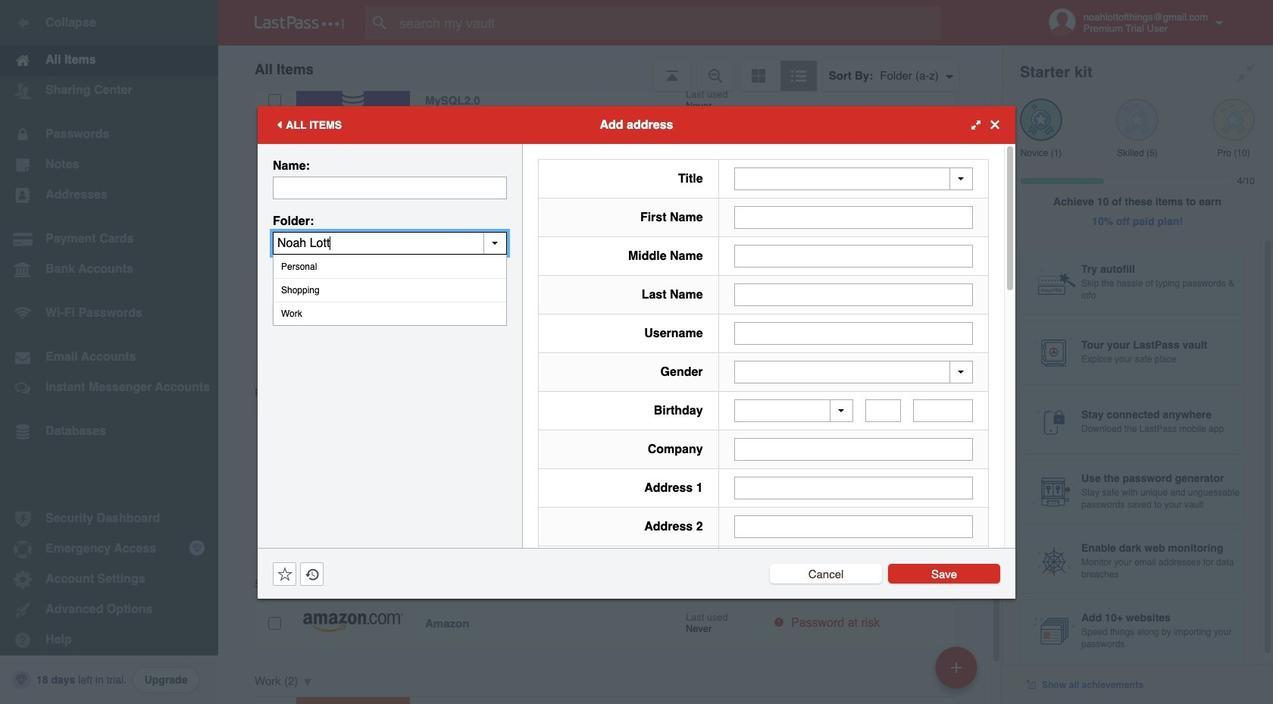 Task type: vqa. For each thing, say whether or not it's contained in the screenshot.
password field
no



Task type: locate. For each thing, give the bounding box(es) containing it.
None text field
[[734, 245, 974, 267], [734, 322, 974, 345], [866, 400, 902, 422], [914, 400, 974, 422], [734, 477, 974, 500], [734, 245, 974, 267], [734, 322, 974, 345], [866, 400, 902, 422], [914, 400, 974, 422], [734, 477, 974, 500]]

vault options navigation
[[218, 45, 1002, 91]]

dialog
[[258, 106, 1016, 704]]

lastpass image
[[255, 16, 344, 30]]

search my vault text field
[[365, 6, 971, 39]]

None text field
[[273, 176, 507, 199], [734, 206, 974, 229], [273, 232, 507, 254], [734, 283, 974, 306], [734, 438, 974, 461], [734, 516, 974, 538], [273, 176, 507, 199], [734, 206, 974, 229], [273, 232, 507, 254], [734, 283, 974, 306], [734, 438, 974, 461], [734, 516, 974, 538]]

new item navigation
[[930, 642, 987, 704]]



Task type: describe. For each thing, give the bounding box(es) containing it.
main navigation navigation
[[0, 0, 218, 704]]

Search search field
[[365, 6, 971, 39]]

new item image
[[952, 662, 962, 673]]



